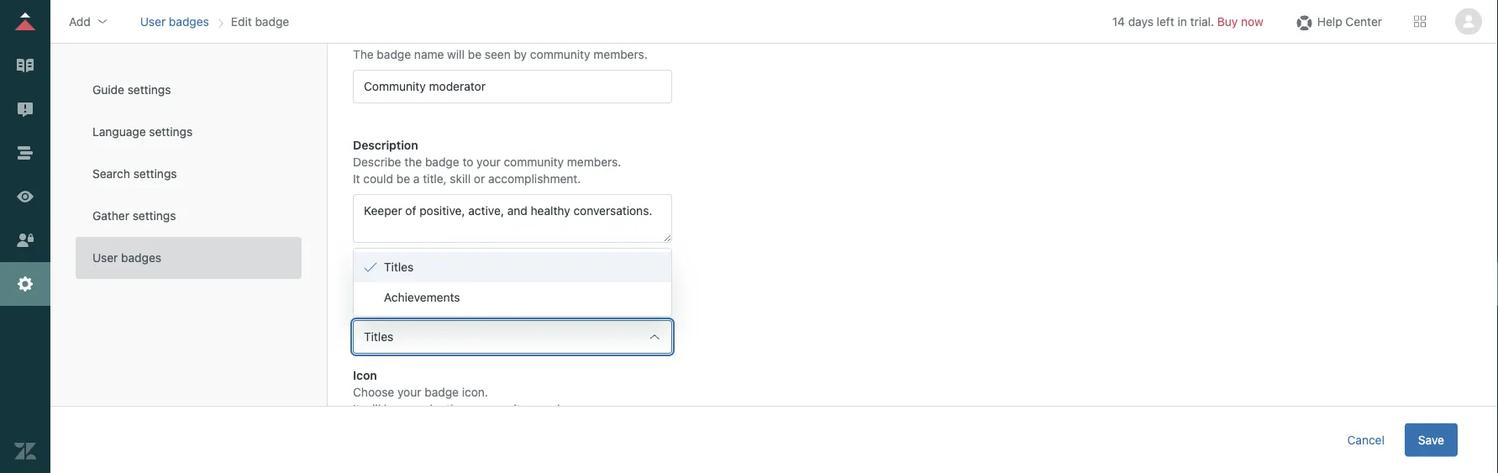 Task type: describe. For each thing, give the bounding box(es) containing it.
a inside description describe the badge to your community members. it could be a title, skill or accomplishment.
[[413, 172, 420, 186]]

manage articles image
[[14, 55, 36, 76]]

it inside description describe the badge to your community members. it could be a title, skill or accomplishment.
[[353, 172, 360, 186]]

to
[[463, 155, 474, 169]]

badge inside category choose a category for your badge. learn about badge categories
[[421, 298, 455, 312]]

save button
[[1405, 423, 1458, 457]]

badge inside icon choose your badge icon. it will be seen by the community members.
[[425, 385, 459, 399]]

skill
[[450, 172, 471, 186]]

by inside name the badge name will be seen by community members.
[[514, 47, 527, 61]]

name
[[414, 47, 444, 61]]

name the badge name will be seen by community members.
[[353, 31, 648, 61]]

badge inside name the badge name will be seen by community members.
[[377, 47, 411, 61]]

titles option
[[354, 252, 672, 282]]

category
[[353, 264, 405, 278]]

language settings
[[92, 125, 193, 139]]

the inside description describe the badge to your community members. it could be a title, skill or accomplishment.
[[405, 155, 422, 169]]

user permissions image
[[14, 229, 36, 251]]

describe
[[353, 155, 401, 169]]

badges for the topmost user badges link
[[169, 14, 209, 28]]

be inside icon choose your badge icon. it will be seen by the community members.
[[384, 402, 398, 416]]

community inside icon choose your badge icon. it will be seen by the community members.
[[467, 402, 527, 416]]

badges for the bottom user badges link
[[121, 251, 161, 265]]

be inside description describe the badge to your community members. it could be a title, skill or accomplishment.
[[397, 172, 410, 186]]

user badges for the bottom user badges link
[[92, 251, 161, 265]]

14 days left in trial. buy now
[[1113, 14, 1264, 28]]

navigation containing user badges
[[137, 9, 293, 34]]

now
[[1242, 14, 1264, 28]]

by inside icon choose your badge icon. it will be seen by the community members.
[[430, 402, 443, 416]]

category
[[407, 281, 455, 295]]

1 vertical spatial titles
[[364, 330, 394, 344]]

badge.
[[504, 281, 541, 295]]

guide
[[92, 83, 124, 97]]

will inside name the badge name will be seen by community members.
[[447, 47, 465, 61]]

Name field
[[353, 70, 672, 103]]

moderate content image
[[14, 98, 36, 120]]

it inside icon choose your badge icon. it will be seen by the community members.
[[353, 402, 360, 416]]

user badges for the topmost user badges link
[[140, 14, 209, 28]]

guide settings
[[92, 83, 171, 97]]

edit badge
[[231, 14, 289, 28]]

for
[[458, 281, 473, 295]]

learn about badge categories link
[[353, 298, 528, 312]]

search
[[92, 167, 130, 181]]

add
[[69, 14, 91, 28]]

the
[[353, 47, 374, 61]]

save
[[1419, 433, 1445, 447]]

icon
[[353, 369, 377, 382]]

0 vertical spatial user badges link
[[140, 14, 209, 28]]

help
[[1318, 14, 1343, 28]]

choose for be
[[353, 385, 394, 399]]

language settings link
[[76, 111, 302, 153]]

members. inside name the badge name will be seen by community members.
[[594, 47, 648, 61]]

could
[[363, 172, 393, 186]]

guide settings link
[[76, 69, 302, 111]]

your for to
[[477, 155, 501, 169]]

title,
[[423, 172, 447, 186]]

or
[[474, 172, 485, 186]]

Description text field
[[353, 194, 672, 243]]

left
[[1157, 14, 1175, 28]]

search settings
[[92, 167, 177, 181]]

seen inside icon choose your badge icon. it will be seen by the community members.
[[401, 402, 427, 416]]

will inside icon choose your badge icon. it will be seen by the community members.
[[363, 402, 381, 416]]



Task type: vqa. For each thing, say whether or not it's contained in the screenshot.
will to the right
yes



Task type: locate. For each thing, give the bounding box(es) containing it.
learn
[[353, 298, 383, 312]]

0 vertical spatial it
[[353, 172, 360, 186]]

be
[[468, 47, 482, 61], [397, 172, 410, 186], [384, 402, 398, 416]]

badge down category
[[421, 298, 455, 312]]

1 vertical spatial your
[[477, 281, 501, 295]]

gather settings link
[[76, 195, 302, 237]]

community up name field
[[530, 47, 590, 61]]

your up or
[[477, 155, 501, 169]]

titles up about
[[384, 260, 414, 274]]

2 vertical spatial your
[[398, 385, 422, 399]]

user for the topmost user badges link
[[140, 14, 166, 28]]

titles inside option
[[384, 260, 414, 274]]

accomplishment.
[[488, 172, 581, 186]]

it down icon
[[353, 402, 360, 416]]

in
[[1178, 14, 1187, 28]]

customize design image
[[14, 186, 36, 208]]

2 choose from the top
[[353, 385, 394, 399]]

1 vertical spatial badges
[[121, 251, 161, 265]]

choose down category on the left bottom
[[353, 281, 394, 295]]

user badges link
[[140, 14, 209, 28], [76, 237, 302, 279]]

0 vertical spatial titles
[[384, 260, 414, 274]]

0 horizontal spatial a
[[398, 281, 404, 295]]

0 vertical spatial community
[[530, 47, 590, 61]]

navigation
[[137, 9, 293, 34]]

1 horizontal spatial seen
[[485, 47, 511, 61]]

your left icon.
[[398, 385, 422, 399]]

0 vertical spatial your
[[477, 155, 501, 169]]

0 vertical spatial members.
[[594, 47, 648, 61]]

seen inside name the badge name will be seen by community members.
[[485, 47, 511, 61]]

0 horizontal spatial the
[[405, 155, 422, 169]]

user down gather
[[92, 251, 118, 265]]

center
[[1346, 14, 1383, 28]]

settings
[[128, 83, 171, 97], [149, 125, 193, 139], [133, 167, 177, 181], [133, 209, 176, 223]]

0 horizontal spatial seen
[[401, 402, 427, 416]]

community down icon.
[[467, 402, 527, 416]]

1 vertical spatial members.
[[567, 155, 621, 169]]

community
[[530, 47, 590, 61], [504, 155, 564, 169], [467, 402, 527, 416]]

badges inside navigation
[[169, 14, 209, 28]]

members.
[[594, 47, 648, 61], [567, 155, 621, 169], [530, 402, 585, 416]]

choose inside icon choose your badge icon. it will be seen by the community members.
[[353, 385, 394, 399]]

community inside name the badge name will be seen by community members.
[[530, 47, 590, 61]]

badge
[[255, 14, 289, 28], [377, 47, 411, 61], [425, 155, 459, 169], [421, 298, 455, 312], [425, 385, 459, 399]]

badge inside navigation
[[255, 14, 289, 28]]

choose
[[353, 281, 394, 295], [353, 385, 394, 399]]

badge inside description describe the badge to your community members. it could be a title, skill or accomplishment.
[[425, 155, 459, 169]]

it
[[353, 172, 360, 186], [353, 402, 360, 416]]

0 vertical spatial badges
[[169, 14, 209, 28]]

gather settings
[[92, 209, 176, 223]]

0 vertical spatial user badges
[[140, 14, 209, 28]]

icon choose your badge icon. it will be seen by the community members.
[[353, 369, 585, 416]]

user
[[140, 14, 166, 28], [92, 251, 118, 265]]

arrange content image
[[14, 142, 36, 164]]

settings right search
[[133, 167, 177, 181]]

icon.
[[462, 385, 488, 399]]

your inside description describe the badge to your community members. it could be a title, skill or accomplishment.
[[477, 155, 501, 169]]

settings inside search settings link
[[133, 167, 177, 181]]

help center button
[[1289, 9, 1388, 34]]

user for the bottom user badges link
[[92, 251, 118, 265]]

members. inside description describe the badge to your community members. it could be a title, skill or accomplishment.
[[567, 155, 621, 169]]

1 vertical spatial a
[[398, 281, 404, 295]]

cancel button
[[1334, 423, 1398, 457]]

will
[[447, 47, 465, 61], [363, 402, 381, 416]]

be inside name the badge name will be seen by community members.
[[468, 47, 482, 61]]

cancel
[[1348, 433, 1385, 447]]

edit
[[231, 14, 252, 28]]

help center
[[1318, 14, 1383, 28]]

by
[[514, 47, 527, 61], [430, 402, 443, 416]]

1 horizontal spatial the
[[446, 402, 464, 416]]

1 vertical spatial user badges
[[92, 251, 161, 265]]

user badges inside navigation
[[140, 14, 209, 28]]

badge up title,
[[425, 155, 459, 169]]

1 vertical spatial choose
[[353, 385, 394, 399]]

your inside category choose a category for your badge. learn about badge categories
[[477, 281, 501, 295]]

user badges left edit
[[140, 14, 209, 28]]

choose inside category choose a category for your badge. learn about badge categories
[[353, 281, 394, 295]]

zendesk products image
[[1415, 16, 1426, 27]]

description
[[353, 138, 418, 152]]

category list box
[[353, 248, 672, 317]]

2 vertical spatial members.
[[530, 402, 585, 416]]

settings right 'guide'
[[128, 83, 171, 97]]

1 vertical spatial community
[[504, 155, 564, 169]]

days
[[1129, 14, 1154, 28]]

1 vertical spatial user badges link
[[76, 237, 302, 279]]

settings inside gather settings link
[[133, 209, 176, 223]]

your
[[477, 155, 501, 169], [477, 281, 501, 295], [398, 385, 422, 399]]

1 horizontal spatial will
[[447, 47, 465, 61]]

user badges
[[140, 14, 209, 28], [92, 251, 161, 265]]

settings down guide settings link
[[149, 125, 193, 139]]

members. inside icon choose your badge icon. it will be seen by the community members.
[[530, 402, 585, 416]]

1 vertical spatial be
[[397, 172, 410, 186]]

2 vertical spatial be
[[384, 402, 398, 416]]

1 it from the top
[[353, 172, 360, 186]]

settings for language settings
[[149, 125, 193, 139]]

a inside category choose a category for your badge. learn about badge categories
[[398, 281, 404, 295]]

settings for search settings
[[133, 167, 177, 181]]

settings image
[[14, 273, 36, 295]]

will right name
[[447, 47, 465, 61]]

1 horizontal spatial by
[[514, 47, 527, 61]]

0 vertical spatial choose
[[353, 281, 394, 295]]

achievements
[[384, 290, 460, 304]]

zendesk image
[[14, 440, 36, 462]]

1 vertical spatial the
[[446, 402, 464, 416]]

0 vertical spatial seen
[[485, 47, 511, 61]]

will down icon
[[363, 402, 381, 416]]

1 vertical spatial user
[[92, 251, 118, 265]]

1 vertical spatial it
[[353, 402, 360, 416]]

user badges link left edit
[[140, 14, 209, 28]]

titles down learn
[[364, 330, 394, 344]]

the
[[405, 155, 422, 169], [446, 402, 464, 416]]

language
[[92, 125, 146, 139]]

about
[[387, 298, 418, 312]]

user right add dropdown button
[[140, 14, 166, 28]]

categories
[[458, 298, 515, 312]]

category choose a category for your badge. learn about badge categories
[[353, 264, 541, 312]]

1 vertical spatial will
[[363, 402, 381, 416]]

search settings link
[[76, 153, 302, 195]]

0 horizontal spatial will
[[363, 402, 381, 416]]

trial.
[[1191, 14, 1215, 28]]

gather
[[92, 209, 129, 223]]

badges
[[169, 14, 209, 28], [121, 251, 161, 265]]

settings right gather
[[133, 209, 176, 223]]

seen
[[485, 47, 511, 61], [401, 402, 427, 416]]

choose down icon
[[353, 385, 394, 399]]

the down icon.
[[446, 402, 464, 416]]

a left title,
[[413, 172, 420, 186]]

0 vertical spatial by
[[514, 47, 527, 61]]

0 horizontal spatial by
[[430, 402, 443, 416]]

choose for learn
[[353, 281, 394, 295]]

0 horizontal spatial badges
[[121, 251, 161, 265]]

0 vertical spatial a
[[413, 172, 420, 186]]

1 horizontal spatial badges
[[169, 14, 209, 28]]

badge left icon.
[[425, 385, 459, 399]]

buy
[[1218, 14, 1238, 28]]

the down description
[[405, 155, 422, 169]]

user badges link down gather settings
[[76, 237, 302, 279]]

name
[[353, 31, 386, 45]]

your inside icon choose your badge icon. it will be seen by the community members.
[[398, 385, 422, 399]]

14
[[1113, 14, 1125, 28]]

add button
[[64, 9, 114, 34]]

0 vertical spatial will
[[447, 47, 465, 61]]

badge right edit
[[255, 14, 289, 28]]

0 horizontal spatial user
[[92, 251, 118, 265]]

it left could in the left top of the page
[[353, 172, 360, 186]]

1 vertical spatial by
[[430, 402, 443, 416]]

description describe the badge to your community members. it could be a title, skill or accomplishment.
[[353, 138, 621, 186]]

the inside icon choose your badge icon. it will be seen by the community members.
[[446, 402, 464, 416]]

badges down gather settings
[[121, 251, 161, 265]]

community up accomplishment.
[[504, 155, 564, 169]]

a up about
[[398, 281, 404, 295]]

2 it from the top
[[353, 402, 360, 416]]

settings inside guide settings link
[[128, 83, 171, 97]]

your up categories
[[477, 281, 501, 295]]

1 vertical spatial seen
[[401, 402, 427, 416]]

badge down name
[[377, 47, 411, 61]]

community inside description describe the badge to your community members. it could be a title, skill or accomplishment.
[[504, 155, 564, 169]]

user badges down gather settings
[[92, 251, 161, 265]]

badges left edit
[[169, 14, 209, 28]]

1 horizontal spatial a
[[413, 172, 420, 186]]

a
[[413, 172, 420, 186], [398, 281, 404, 295]]

0 vertical spatial the
[[405, 155, 422, 169]]

settings inside language settings link
[[149, 125, 193, 139]]

your for for
[[477, 281, 501, 295]]

settings for gather settings
[[133, 209, 176, 223]]

0 vertical spatial be
[[468, 47, 482, 61]]

1 horizontal spatial user
[[140, 14, 166, 28]]

0 vertical spatial user
[[140, 14, 166, 28]]

settings for guide settings
[[128, 83, 171, 97]]

2 vertical spatial community
[[467, 402, 527, 416]]

1 choose from the top
[[353, 281, 394, 295]]

titles
[[384, 260, 414, 274], [364, 330, 394, 344]]



